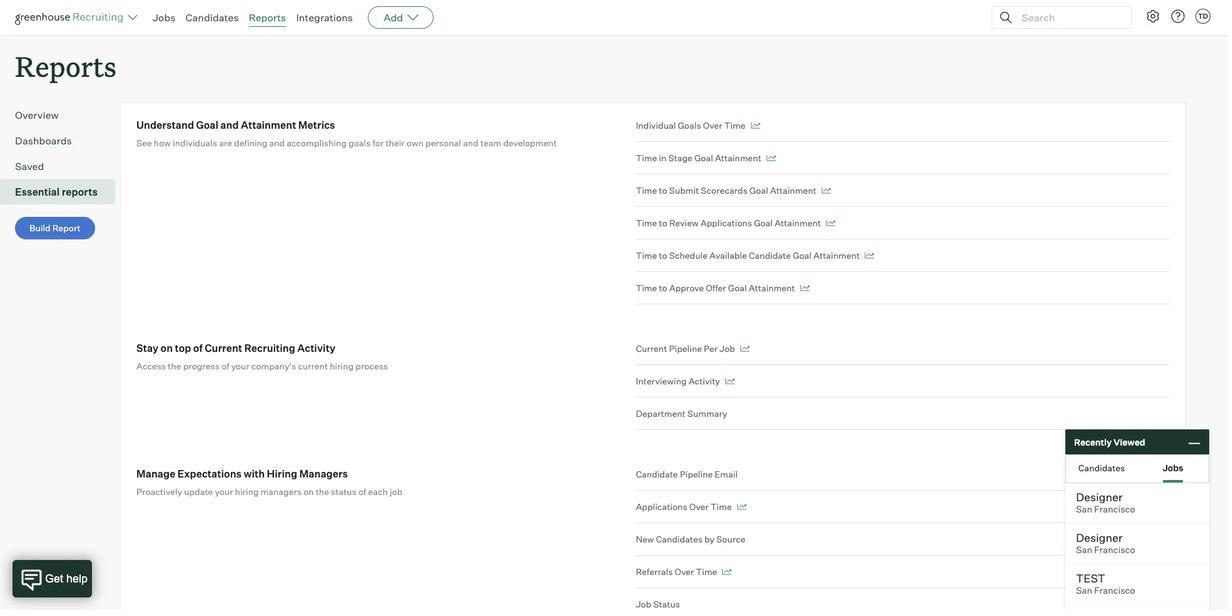 Task type: vqa. For each thing, say whether or not it's contained in the screenshot.
Meg
no



Task type: describe. For each thing, give the bounding box(es) containing it.
time down by in the bottom right of the page
[[696, 567, 717, 578]]

0 vertical spatial candidate
[[749, 250, 791, 261]]

reports link
[[249, 11, 286, 24]]

icon chart image for time to approve offer goal attainment
[[800, 285, 810, 292]]

time right goals
[[724, 120, 746, 131]]

2 designer from the top
[[1076, 531, 1123, 545]]

job status link
[[636, 589, 1170, 611]]

time left submit
[[636, 185, 657, 196]]

td button
[[1193, 6, 1213, 26]]

expectations
[[178, 468, 242, 481]]

job status
[[636, 600, 680, 610]]

team
[[480, 138, 501, 148]]

managers
[[261, 487, 302, 498]]

stay
[[136, 342, 158, 355]]

icon chart image for time in stage goal attainment
[[767, 155, 776, 162]]

applications over time
[[636, 502, 732, 513]]

managers
[[299, 468, 348, 481]]

icon chart image for current pipeline per job
[[740, 346, 750, 352]]

of inside manage expectations with hiring managers proactively update your hiring managers on the status of each job
[[358, 487, 366, 498]]

integrations
[[296, 11, 353, 24]]

per
[[704, 344, 718, 354]]

2 francisco from the top
[[1094, 545, 1136, 556]]

individuals
[[173, 138, 217, 148]]

candidate inside "link"
[[636, 469, 678, 480]]

viewed
[[1114, 437, 1145, 448]]

to for schedule
[[659, 250, 667, 261]]

reports
[[62, 186, 98, 198]]

goals
[[678, 120, 701, 131]]

new candidates by source
[[636, 535, 746, 545]]

by
[[705, 535, 715, 545]]

time to review applications goal attainment
[[636, 218, 821, 229]]

1 san from the top
[[1076, 504, 1093, 516]]

each
[[368, 487, 388, 498]]

progress
[[183, 361, 220, 372]]

your inside manage expectations with hiring managers proactively update your hiring managers on the status of each job
[[215, 487, 233, 498]]

essential
[[15, 186, 60, 198]]

recently
[[1074, 437, 1112, 448]]

2 horizontal spatial and
[[463, 138, 478, 148]]

recently viewed
[[1074, 437, 1145, 448]]

0 horizontal spatial reports
[[15, 48, 116, 84]]

scorecards
[[701, 185, 748, 196]]

understand goal and attainment metrics see how individuals are defining and accomplishing goals for their own personal and team development
[[136, 119, 557, 148]]

Search text field
[[1019, 8, 1120, 27]]

proactively
[[136, 487, 182, 498]]

new
[[636, 535, 654, 545]]

goal inside "understand goal and attainment metrics see how individuals are defining and accomplishing goals for their own personal and team development"
[[196, 119, 218, 132]]

accomplishing
[[287, 138, 347, 148]]

metrics
[[298, 119, 335, 132]]

overview link
[[15, 108, 110, 123]]

1 horizontal spatial and
[[269, 138, 285, 148]]

icon chart image for individual goals over time
[[751, 123, 760, 129]]

process
[[356, 361, 388, 372]]

candidate pipeline email link
[[636, 468, 1170, 491]]

referrals
[[636, 567, 673, 578]]

1 horizontal spatial applications
[[701, 218, 752, 229]]

stage
[[669, 153, 693, 163]]

configure image
[[1146, 9, 1161, 24]]

individual
[[636, 120, 676, 131]]

your inside stay on top of current recruiting activity access the progress of your company's current hiring process
[[231, 361, 250, 372]]

build report button
[[15, 217, 95, 240]]

icon chart image for time to review applications goal attainment
[[826, 220, 835, 227]]

status
[[331, 487, 357, 498]]

to for submit
[[659, 185, 667, 196]]

build
[[29, 223, 50, 234]]

the inside manage expectations with hiring managers proactively update your hiring managers on the status of each job
[[316, 487, 329, 498]]

1 vertical spatial jobs
[[1163, 463, 1184, 473]]

saved
[[15, 160, 44, 173]]

overview
[[15, 109, 59, 122]]

essential reports link
[[15, 185, 110, 200]]

add
[[384, 11, 403, 24]]

are
[[219, 138, 232, 148]]

td button
[[1196, 9, 1211, 24]]

to for approve
[[659, 283, 667, 294]]

over for referrals over time
[[675, 567, 694, 578]]

status
[[653, 600, 680, 610]]

san inside 'test san francisco'
[[1076, 586, 1093, 597]]

in
[[659, 153, 667, 163]]

candidates link
[[186, 11, 239, 24]]

stay on top of current recruiting activity access the progress of your company's current hiring process
[[136, 342, 388, 372]]

0 horizontal spatial and
[[220, 119, 239, 132]]

attainment inside "understand goal and attainment metrics see how individuals are defining and accomplishing goals for their own personal and team development"
[[241, 119, 296, 132]]

time down email
[[711, 502, 732, 513]]

jobs link
[[153, 11, 176, 24]]

recruiting
[[244, 342, 295, 355]]

to for review
[[659, 218, 667, 229]]

test san francisco
[[1076, 572, 1136, 597]]

department
[[636, 409, 686, 419]]

time left review
[[636, 218, 657, 229]]

their
[[386, 138, 405, 148]]

candidate pipeline email
[[636, 469, 738, 480]]

time to approve offer goal attainment
[[636, 283, 795, 294]]

time left in
[[636, 153, 657, 163]]

referrals over time
[[636, 567, 717, 578]]

current inside stay on top of current recruiting activity access the progress of your company's current hiring process
[[205, 342, 242, 355]]

time to submit scorecards goal attainment
[[636, 185, 817, 196]]

interviewing
[[636, 376, 687, 387]]

new candidates by source link
[[636, 524, 1170, 556]]

email
[[715, 469, 738, 480]]

current
[[298, 361, 328, 372]]

company's
[[251, 361, 296, 372]]

dashboards link
[[15, 133, 110, 148]]

time left approve at the top of the page
[[636, 283, 657, 294]]



Task type: locate. For each thing, give the bounding box(es) containing it.
integrations link
[[296, 11, 353, 24]]

dashboards
[[15, 135, 72, 147]]

pipeline left per
[[669, 344, 702, 354]]

0 vertical spatial the
[[168, 361, 181, 372]]

over right referrals
[[675, 567, 694, 578]]

2 vertical spatial over
[[675, 567, 694, 578]]

3 to from the top
[[659, 250, 667, 261]]

3 francisco from the top
[[1094, 586, 1136, 597]]

0 vertical spatial francisco
[[1094, 504, 1136, 516]]

update
[[184, 487, 213, 498]]

pipeline
[[669, 344, 702, 354], [680, 469, 713, 480]]

icon chart image for applications over time
[[737, 504, 746, 511]]

francisco inside 'test san francisco'
[[1094, 586, 1136, 597]]

time to schedule available candidate goal attainment
[[636, 250, 860, 261]]

the
[[168, 361, 181, 372], [316, 487, 329, 498]]

icon chart image for referrals over time
[[722, 570, 732, 576]]

1 horizontal spatial candidate
[[749, 250, 791, 261]]

greenhouse recruiting image
[[15, 10, 128, 25]]

offer
[[706, 283, 726, 294]]

0 vertical spatial on
[[161, 342, 173, 355]]

2 vertical spatial san
[[1076, 586, 1093, 597]]

candidates
[[186, 11, 239, 24], [1079, 463, 1125, 473], [656, 535, 703, 545]]

1 vertical spatial pipeline
[[680, 469, 713, 480]]

on down 'managers'
[[304, 487, 314, 498]]

the down "top"
[[168, 361, 181, 372]]

1 horizontal spatial job
[[720, 344, 735, 354]]

designer san francisco down recently viewed
[[1076, 491, 1136, 516]]

current up interviewing
[[636, 344, 667, 354]]

1 horizontal spatial current
[[636, 344, 667, 354]]

1 vertical spatial candidate
[[636, 469, 678, 480]]

1 vertical spatial over
[[689, 502, 709, 513]]

see
[[136, 138, 152, 148]]

activity
[[297, 342, 335, 355], [689, 376, 720, 387]]

individual goals over time
[[636, 120, 746, 131]]

0 vertical spatial job
[[720, 344, 735, 354]]

1 vertical spatial on
[[304, 487, 314, 498]]

0 horizontal spatial applications
[[636, 502, 687, 513]]

saved link
[[15, 159, 110, 174]]

1 vertical spatial the
[[316, 487, 329, 498]]

icon chart image
[[751, 123, 760, 129], [767, 155, 776, 162], [822, 188, 831, 194], [826, 220, 835, 227], [865, 253, 874, 259], [800, 285, 810, 292], [740, 346, 750, 352], [725, 379, 735, 385], [737, 504, 746, 511], [722, 570, 732, 576]]

2 designer san francisco from the top
[[1076, 531, 1136, 556]]

1 vertical spatial designer san francisco
[[1076, 531, 1136, 556]]

interviewing activity
[[636, 376, 720, 387]]

2 san from the top
[[1076, 545, 1093, 556]]

0 vertical spatial activity
[[297, 342, 335, 355]]

1 horizontal spatial activity
[[689, 376, 720, 387]]

2 to from the top
[[659, 218, 667, 229]]

own
[[407, 138, 424, 148]]

candidates down recently viewed
[[1079, 463, 1125, 473]]

0 horizontal spatial hiring
[[235, 487, 259, 498]]

designer down recently
[[1076, 491, 1123, 504]]

pipeline for stay on top of current recruiting activity
[[669, 344, 702, 354]]

development
[[503, 138, 557, 148]]

reports down greenhouse recruiting image
[[15, 48, 116, 84]]

1 horizontal spatial candidates
[[656, 535, 703, 545]]

0 horizontal spatial on
[[161, 342, 173, 355]]

1 vertical spatial activity
[[689, 376, 720, 387]]

0 vertical spatial candidates
[[186, 11, 239, 24]]

source
[[717, 535, 746, 545]]

1 horizontal spatial on
[[304, 487, 314, 498]]

submit
[[669, 185, 699, 196]]

san
[[1076, 504, 1093, 516], [1076, 545, 1093, 556], [1076, 586, 1093, 597]]

tab list containing candidates
[[1066, 456, 1209, 483]]

0 vertical spatial pipeline
[[669, 344, 702, 354]]

td
[[1198, 12, 1208, 21]]

time in stage goal attainment
[[636, 153, 761, 163]]

applications down time to submit scorecards goal attainment
[[701, 218, 752, 229]]

and
[[220, 119, 239, 132], [269, 138, 285, 148], [463, 138, 478, 148]]

current pipeline per job
[[636, 344, 735, 354]]

the inside stay on top of current recruiting activity access the progress of your company's current hiring process
[[168, 361, 181, 372]]

pipeline inside "link"
[[680, 469, 713, 480]]

job
[[390, 487, 403, 498]]

test
[[1076, 572, 1106, 586]]

1 horizontal spatial jobs
[[1163, 463, 1184, 473]]

applications
[[701, 218, 752, 229], [636, 502, 687, 513]]

goal
[[196, 119, 218, 132], [695, 153, 713, 163], [750, 185, 768, 196], [754, 218, 773, 229], [793, 250, 812, 261], [728, 283, 747, 294]]

1 vertical spatial francisco
[[1094, 545, 1136, 556]]

2 horizontal spatial of
[[358, 487, 366, 498]]

over for applications over time
[[689, 502, 709, 513]]

the down 'managers'
[[316, 487, 329, 498]]

hiring
[[330, 361, 354, 372], [235, 487, 259, 498]]

and up "are"
[[220, 119, 239, 132]]

3 san from the top
[[1076, 586, 1093, 597]]

on inside manage expectations with hiring managers proactively update your hiring managers on the status of each job
[[304, 487, 314, 498]]

of right progress at the left of page
[[222, 361, 229, 372]]

job left status
[[636, 600, 651, 610]]

review
[[669, 218, 699, 229]]

approve
[[669, 283, 704, 294]]

0 horizontal spatial current
[[205, 342, 242, 355]]

1 vertical spatial applications
[[636, 502, 687, 513]]

0 vertical spatial jobs
[[153, 11, 176, 24]]

1 horizontal spatial hiring
[[330, 361, 354, 372]]

to
[[659, 185, 667, 196], [659, 218, 667, 229], [659, 250, 667, 261], [659, 283, 667, 294]]

0 horizontal spatial the
[[168, 361, 181, 372]]

candidates inside tab list
[[1079, 463, 1125, 473]]

top
[[175, 342, 191, 355]]

0 vertical spatial your
[[231, 361, 250, 372]]

manage expectations with hiring managers proactively update your hiring managers on the status of each job
[[136, 468, 403, 498]]

available
[[710, 250, 747, 261]]

pipeline left email
[[680, 469, 713, 480]]

2 vertical spatial candidates
[[656, 535, 703, 545]]

time
[[724, 120, 746, 131], [636, 153, 657, 163], [636, 185, 657, 196], [636, 218, 657, 229], [636, 250, 657, 261], [636, 283, 657, 294], [711, 502, 732, 513], [696, 567, 717, 578]]

designer san francisco up test
[[1076, 531, 1136, 556]]

attainment
[[241, 119, 296, 132], [715, 153, 761, 163], [770, 185, 817, 196], [775, 218, 821, 229], [814, 250, 860, 261], [749, 283, 795, 294]]

0 horizontal spatial of
[[193, 342, 203, 355]]

defining
[[234, 138, 268, 148]]

2 vertical spatial francisco
[[1094, 586, 1136, 597]]

hiring down "with"
[[235, 487, 259, 498]]

activity up summary
[[689, 376, 720, 387]]

of
[[193, 342, 203, 355], [222, 361, 229, 372], [358, 487, 366, 498]]

report
[[52, 223, 81, 234]]

0 vertical spatial san
[[1076, 504, 1093, 516]]

over up the new candidates by source
[[689, 502, 709, 513]]

icon chart image for time to schedule available candidate goal attainment
[[865, 253, 874, 259]]

understand
[[136, 119, 194, 132]]

1 to from the top
[[659, 185, 667, 196]]

candidate right available
[[749, 250, 791, 261]]

applications up new
[[636, 502, 687, 513]]

time left the schedule
[[636, 250, 657, 261]]

your left the company's
[[231, 361, 250, 372]]

candidates left by in the bottom right of the page
[[656, 535, 703, 545]]

to left approve at the top of the page
[[659, 283, 667, 294]]

0 vertical spatial hiring
[[330, 361, 354, 372]]

on left "top"
[[161, 342, 173, 355]]

your
[[231, 361, 250, 372], [215, 487, 233, 498]]

0 horizontal spatial job
[[636, 600, 651, 610]]

to left review
[[659, 218, 667, 229]]

icon chart image for time to submit scorecards goal attainment
[[822, 188, 831, 194]]

to left the schedule
[[659, 250, 667, 261]]

1 vertical spatial job
[[636, 600, 651, 610]]

candidates right jobs link
[[186, 11, 239, 24]]

0 vertical spatial of
[[193, 342, 203, 355]]

0 vertical spatial reports
[[249, 11, 286, 24]]

activity inside stay on top of current recruiting activity access the progress of your company's current hiring process
[[297, 342, 335, 355]]

hiring inside manage expectations with hiring managers proactively update your hiring managers on the status of each job
[[235, 487, 259, 498]]

to left submit
[[659, 185, 667, 196]]

2 vertical spatial of
[[358, 487, 366, 498]]

for
[[373, 138, 384, 148]]

manage
[[136, 468, 175, 481]]

designer up test
[[1076, 531, 1123, 545]]

access
[[136, 361, 166, 372]]

1 vertical spatial designer
[[1076, 531, 1123, 545]]

tab list
[[1066, 456, 1209, 483]]

0 vertical spatial designer san francisco
[[1076, 491, 1136, 516]]

1 designer san francisco from the top
[[1076, 491, 1136, 516]]

and left team
[[463, 138, 478, 148]]

4 to from the top
[[659, 283, 667, 294]]

and right defining
[[269, 138, 285, 148]]

candidate up the applications over time
[[636, 469, 678, 480]]

1 horizontal spatial the
[[316, 487, 329, 498]]

hiring inside stay on top of current recruiting activity access the progress of your company's current hiring process
[[330, 361, 354, 372]]

how
[[154, 138, 171, 148]]

goals
[[349, 138, 371, 148]]

candidate
[[749, 250, 791, 261], [636, 469, 678, 480]]

0 horizontal spatial candidates
[[186, 11, 239, 24]]

with
[[244, 468, 265, 481]]

1 horizontal spatial of
[[222, 361, 229, 372]]

0 horizontal spatial candidate
[[636, 469, 678, 480]]

hiring right current on the left bottom of page
[[330, 361, 354, 372]]

1 vertical spatial reports
[[15, 48, 116, 84]]

on inside stay on top of current recruiting activity access the progress of your company's current hiring process
[[161, 342, 173, 355]]

reports right "candidates" link
[[249, 11, 286, 24]]

of left each
[[358, 487, 366, 498]]

1 vertical spatial of
[[222, 361, 229, 372]]

2 horizontal spatial candidates
[[1079, 463, 1125, 473]]

your down expectations
[[215, 487, 233, 498]]

pipeline for manage expectations with hiring managers
[[680, 469, 713, 480]]

over
[[703, 120, 723, 131], [689, 502, 709, 513], [675, 567, 694, 578]]

schedule
[[669, 250, 708, 261]]

activity up current on the left bottom of page
[[297, 342, 335, 355]]

personal
[[426, 138, 461, 148]]

department summary link
[[636, 398, 1170, 431]]

0 vertical spatial over
[[703, 120, 723, 131]]

1 vertical spatial san
[[1076, 545, 1093, 556]]

1 designer from the top
[[1076, 491, 1123, 504]]

0 vertical spatial applications
[[701, 218, 752, 229]]

summary
[[688, 409, 728, 419]]

1 francisco from the top
[[1094, 504, 1136, 516]]

department summary
[[636, 409, 728, 419]]

1 vertical spatial hiring
[[235, 487, 259, 498]]

1 horizontal spatial reports
[[249, 11, 286, 24]]

0 horizontal spatial activity
[[297, 342, 335, 355]]

jobs
[[153, 11, 176, 24], [1163, 463, 1184, 473]]

1 vertical spatial candidates
[[1079, 463, 1125, 473]]

icon chart image for interviewing activity
[[725, 379, 735, 385]]

build report
[[29, 223, 81, 234]]

0 horizontal spatial jobs
[[153, 11, 176, 24]]

0 vertical spatial designer
[[1076, 491, 1123, 504]]

job right per
[[720, 344, 735, 354]]

current up progress at the left of page
[[205, 342, 242, 355]]

over right goals
[[703, 120, 723, 131]]

hiring
[[267, 468, 297, 481]]

reports
[[249, 11, 286, 24], [15, 48, 116, 84]]

of right "top"
[[193, 342, 203, 355]]

1 vertical spatial your
[[215, 487, 233, 498]]



